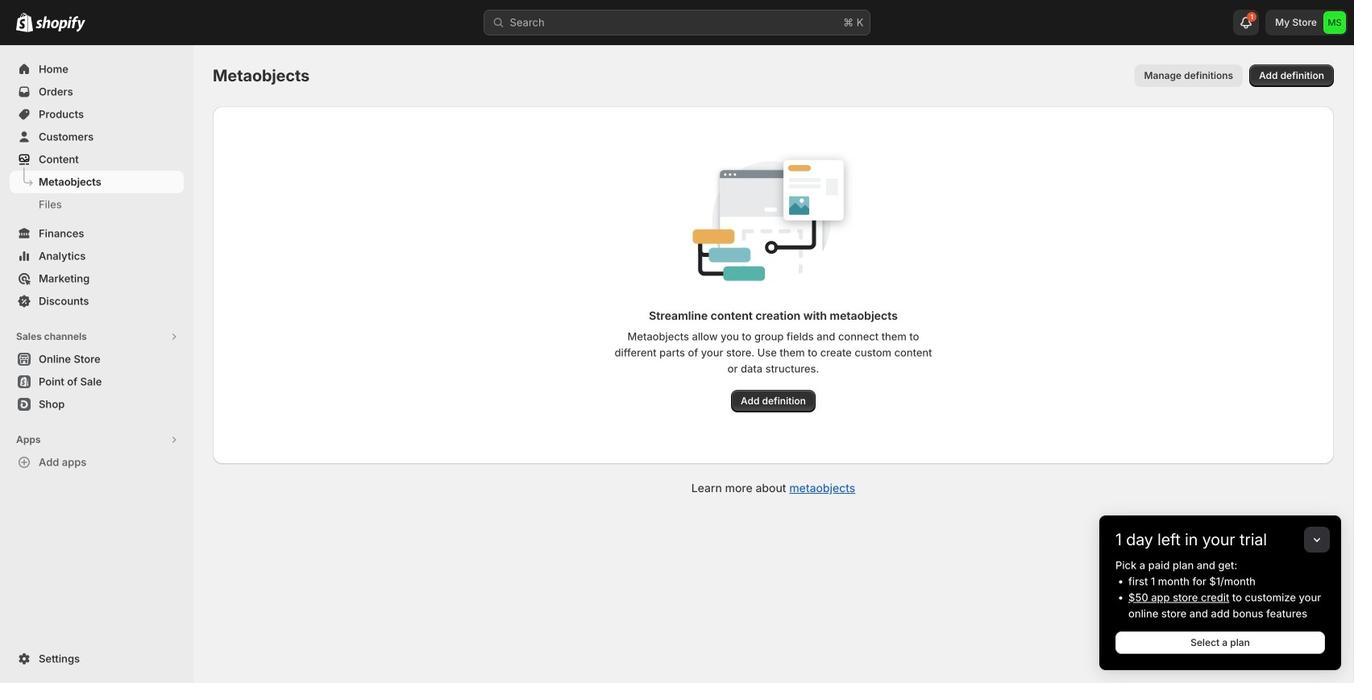Task type: describe. For each thing, give the bounding box(es) containing it.
my store image
[[1324, 11, 1347, 34]]

shopify image
[[35, 16, 85, 32]]



Task type: vqa. For each thing, say whether or not it's contained in the screenshot.
rightmost Shopify image
yes



Task type: locate. For each thing, give the bounding box(es) containing it.
shopify image
[[16, 13, 33, 32]]



